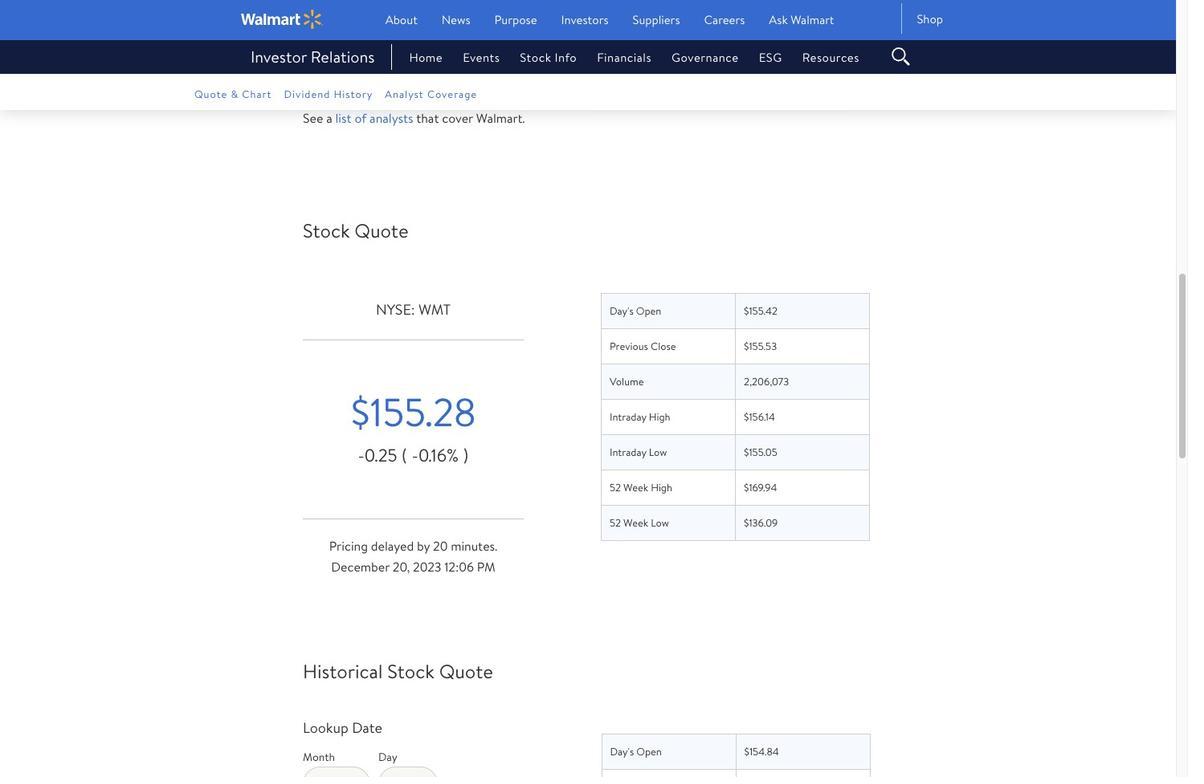 Task type: locate. For each thing, give the bounding box(es) containing it.
chart
[[242, 87, 272, 101]]

suppliers
[[633, 11, 680, 28]]

on
[[724, 39, 738, 56], [438, 58, 452, 76]]

walmart.
[[476, 109, 525, 127]]

2023
[[413, 558, 441, 576]]

2 - from the left
[[412, 443, 419, 468]]

august
[[455, 58, 494, 76]]

lookup
[[303, 718, 349, 738]]

0 vertical spatial week
[[623, 480, 648, 495]]

1 horizontal spatial to
[[508, 39, 520, 56]]

0 vertical spatial walmart
[[791, 11, 834, 28]]

1970
[[594, 39, 619, 56]]

1 vertical spatial in
[[562, 77, 572, 95]]

low up 52 week high
[[649, 445, 667, 460]]

0 horizontal spatial quote
[[194, 87, 228, 101]]

1 week from the top
[[623, 480, 648, 495]]

4 button
[[496, 0, 524, 21]]

the up 1972.
[[523, 39, 541, 56]]

2 button
[[431, 0, 460, 21]]

$155.28 -0.25 ( -0.16% )
[[351, 385, 476, 468]]

10
[[697, 1, 709, 13]]

of
[[355, 109, 367, 127]]

- left (
[[358, 443, 365, 468]]

in left 1974.
[[562, 77, 572, 95]]

day's
[[610, 304, 634, 318], [610, 745, 634, 759]]

investors
[[561, 11, 609, 28]]

resources link
[[782, 49, 859, 66]]

2 day's from the top
[[610, 745, 634, 759]]

history
[[334, 87, 373, 101]]

on down common
[[438, 58, 452, 76]]

historical
[[303, 658, 383, 685]]

0 horizontal spatial -
[[358, 443, 365, 468]]

12:06
[[444, 558, 474, 576]]

to up "25,"
[[508, 39, 520, 56]]

previous
[[610, 339, 648, 353]]

week down intraday low
[[623, 480, 648, 495]]

nyse:  wmt
[[376, 300, 451, 320]]

1 horizontal spatial walmart
[[791, 11, 834, 28]]

events
[[463, 49, 500, 66]]

1 vertical spatial 52
[[610, 516, 621, 530]]

intraday down intraday high
[[610, 445, 646, 460]]

and
[[622, 39, 642, 56]]

1 vertical spatial walmart
[[303, 39, 349, 56]]

minutes.
[[451, 537, 498, 555]]

2 week from the top
[[623, 516, 648, 530]]

1 horizontal spatial on
[[724, 39, 738, 56]]

2 52 from the top
[[610, 516, 621, 530]]

menu
[[389, 49, 876, 66]]

1 - from the left
[[358, 443, 365, 468]]

1 horizontal spatial a
[[503, 77, 509, 95]]

1 vertical spatial day's
[[610, 745, 634, 759]]

1 button
[[399, 0, 427, 21]]

1 vertical spatial first
[[423, 77, 446, 95]]

$155.53
[[744, 339, 777, 353]]

the up dividend,
[[741, 39, 760, 56]]

1 vertical spatial on
[[438, 58, 452, 76]]

0 horizontal spatial in
[[562, 77, 572, 95]]

offered
[[378, 39, 420, 56]]

historical stock quote
[[303, 658, 493, 685]]

0 vertical spatial 52
[[610, 480, 621, 495]]

see
[[303, 109, 323, 127]]

high up 52 week low
[[651, 480, 672, 495]]

52
[[610, 480, 621, 495], [610, 516, 621, 530]]

- right (
[[412, 443, 419, 468]]

$155.28
[[351, 385, 476, 439]]

governance
[[672, 49, 739, 66]]

1 vertical spatial a
[[326, 109, 332, 127]]

common
[[423, 39, 472, 56]]

high up intraday low
[[649, 410, 670, 424]]

1974.
[[575, 77, 602, 95]]

dividend history link
[[284, 86, 385, 102]]

first up the (nyse:
[[352, 39, 375, 56]]

declaring
[[449, 77, 500, 95]]

0 vertical spatial open
[[636, 304, 661, 318]]

quarterly,
[[810, 58, 864, 76]]

1 horizontal spatial -
[[412, 443, 419, 468]]

first
[[352, 39, 375, 56], [423, 77, 446, 95]]

pricing
[[329, 537, 368, 555]]

1 vertical spatial open
[[637, 745, 662, 759]]

0 vertical spatial in
[[581, 39, 591, 56]]

first down the wmt)
[[423, 77, 446, 95]]

esg link
[[739, 49, 782, 66]]

0 vertical spatial on
[[724, 39, 738, 56]]

0 vertical spatial day's
[[610, 304, 634, 318]]

exchange
[[303, 58, 356, 76]]

1 vertical spatial week
[[623, 516, 648, 530]]

0 horizontal spatial the
[[523, 39, 541, 56]]

info
[[555, 49, 577, 66]]

1 horizontal spatial first
[[423, 77, 446, 95]]

dividend history
[[284, 87, 373, 101]]

december
[[331, 558, 390, 576]]

52 for 52 week high
[[610, 480, 621, 495]]

on up cash
[[724, 39, 738, 56]]

2 horizontal spatial quote
[[439, 658, 493, 685]]

intraday down volume
[[610, 410, 646, 424]]

1 52 from the top
[[610, 480, 621, 495]]

a down "25,"
[[503, 77, 509, 95]]

quote & chart
[[194, 87, 272, 101]]

analyst
[[385, 87, 424, 101]]

0 vertical spatial first
[[352, 39, 375, 56]]

a left list
[[326, 109, 332, 127]]

3 button
[[464, 0, 492, 21]]

1 horizontal spatial the
[[741, 39, 760, 56]]

1 vertical spatial intraday
[[610, 445, 646, 460]]

home
[[409, 49, 443, 66]]

1 day's open from the top
[[610, 304, 661, 318]]

intraday high
[[610, 410, 670, 424]]

0 vertical spatial low
[[649, 445, 667, 460]]

9 button
[[656, 0, 684, 21]]

events link
[[443, 49, 500, 66]]

began
[[645, 39, 678, 56]]

to down exchange
[[303, 77, 315, 95]]

1 intraday from the top
[[610, 410, 646, 424]]

0 vertical spatial to
[[508, 39, 520, 56]]

open
[[636, 304, 661, 318], [637, 745, 662, 759]]

date
[[352, 718, 382, 738]]

week down 52 week high
[[623, 516, 648, 530]]

cover
[[442, 109, 473, 127]]

1 vertical spatial to
[[303, 77, 315, 95]]

financials link
[[577, 49, 652, 66]]

walmart
[[791, 11, 834, 28], [303, 39, 349, 56]]

cash
[[703, 58, 728, 76]]

in up have
[[581, 39, 591, 56]]

stock info
[[520, 49, 577, 66]]

resources
[[802, 49, 859, 66]]

0 horizontal spatial walmart
[[303, 39, 349, 56]]

day's for $155.28
[[610, 304, 634, 318]]

52 down 52 week high
[[610, 516, 621, 530]]

52 down intraday low
[[610, 480, 621, 495]]

walmart up exchange
[[303, 39, 349, 56]]

2 intraday from the top
[[610, 445, 646, 460]]

2,206,073
[[744, 374, 789, 389]]

0 horizontal spatial on
[[438, 58, 452, 76]]

0 vertical spatial intraday
[[610, 410, 646, 424]]

quote
[[194, 87, 228, 101], [355, 217, 409, 244], [439, 658, 493, 685]]

0 vertical spatial a
[[503, 77, 509, 95]]

low
[[649, 445, 667, 460], [651, 516, 669, 530]]

walmart up york
[[791, 11, 834, 28]]

news
[[442, 11, 470, 28]]

3
[[475, 1, 481, 13]]

1 vertical spatial day's open
[[610, 745, 662, 759]]

careers link
[[704, 11, 745, 28]]

low down 52 week high
[[651, 516, 669, 530]]

1 horizontal spatial quote
[[355, 217, 409, 244]]

2 day's open from the top
[[610, 745, 662, 759]]

dividend
[[512, 77, 559, 95]]

0 vertical spatial day's open
[[610, 304, 661, 318]]

1 day's from the top
[[610, 304, 634, 318]]



Task type: vqa. For each thing, say whether or not it's contained in the screenshot.


Task type: describe. For each thing, give the bounding box(es) containing it.
day's for month
[[610, 745, 634, 759]]

investor
[[251, 46, 307, 67]]

1
[[410, 1, 416, 13]]

quote & chart link
[[194, 86, 284, 102]]

5 button
[[528, 0, 556, 21]]

dividend
[[284, 87, 331, 101]]

intraday for intraday low
[[610, 445, 646, 460]]

that
[[416, 109, 439, 127]]

financials
[[597, 49, 652, 66]]

pm
[[477, 558, 495, 576]]

since
[[392, 77, 420, 95]]

walmart inside walmart first offered common stock to the public in 1970 and began trading on the new york stock exchange (nyse: wmt) on august 25, 1972. we have provided an annual cash dividend, paid quarterly, to shareholders since first declaring a dividend in 1974.
[[303, 39, 349, 56]]

20,
[[393, 558, 410, 576]]

open for $155.28
[[636, 304, 661, 318]]

lookup date
[[303, 718, 382, 738]]

0 vertical spatial quote
[[194, 87, 228, 101]]

home link
[[389, 49, 443, 66]]

0 horizontal spatial first
[[352, 39, 375, 56]]

shop link
[[903, 10, 943, 27]]

11
[[729, 1, 740, 13]]

suppliers link
[[633, 11, 680, 28]]

0 vertical spatial high
[[649, 410, 670, 424]]

0.16%
[[418, 443, 459, 468]]

8
[[635, 1, 641, 13]]

walmart first offered common stock to the public in 1970 and began trading on the new york stock exchange (nyse: wmt) on august 25, 1972. we have provided an annual cash dividend, paid quarterly, to shareholders since first declaring a dividend in 1974.
[[303, 39, 864, 95]]

about
[[385, 11, 418, 28]]

1 horizontal spatial in
[[581, 39, 591, 56]]

relations
[[311, 46, 375, 67]]

wmt
[[419, 300, 451, 320]]

11 button
[[721, 0, 749, 21]]

)
[[463, 443, 469, 468]]

0 horizontal spatial to
[[303, 77, 315, 95]]

$155.05
[[744, 445, 778, 460]]

52 week low
[[610, 516, 669, 530]]

open for month
[[637, 745, 662, 759]]

7 button
[[592, 0, 620, 21]]

stock info link
[[500, 49, 577, 66]]

click to open search image
[[888, 49, 912, 61]]

2 vertical spatial quote
[[439, 658, 493, 685]]

10 button
[[689, 0, 717, 21]]

walrmat logo with white text image
[[241, 10, 323, 29]]

shop
[[917, 10, 943, 27]]

trading
[[681, 39, 721, 56]]

york
[[791, 39, 816, 56]]

2 the from the left
[[741, 39, 760, 56]]

list
[[335, 109, 352, 127]]

$156.14
[[744, 410, 775, 424]]

dividend,
[[731, 58, 781, 76]]

day
[[378, 750, 397, 766]]

2
[[442, 1, 448, 13]]

week for high
[[623, 480, 648, 495]]

stock quote
[[303, 217, 409, 244]]

7
[[603, 1, 609, 13]]

0 horizontal spatial a
[[326, 109, 332, 127]]

&
[[231, 87, 239, 101]]

by
[[417, 537, 430, 555]]

analyst coverage
[[385, 87, 477, 101]]

day's open for month
[[610, 745, 662, 759]]

8 button
[[624, 0, 652, 21]]

have
[[568, 58, 594, 76]]

1 vertical spatial quote
[[355, 217, 409, 244]]

intraday low
[[610, 445, 667, 460]]

analyst coverage link
[[385, 86, 489, 102]]

week for low
[[623, 516, 648, 530]]

day's open for $155.28
[[610, 304, 661, 318]]

1 the from the left
[[523, 39, 541, 56]]

20
[[433, 537, 448, 555]]

ask walmart link
[[769, 11, 834, 28]]

menu containing home
[[389, 49, 876, 66]]

1 vertical spatial high
[[651, 480, 672, 495]]

a inside walmart first offered common stock to the public in 1970 and began trading on the new york stock exchange (nyse: wmt) on august 25, 1972. we have provided an annual cash dividend, paid quarterly, to shareholders since first declaring a dividend in 1974.
[[503, 77, 509, 95]]

we
[[547, 58, 565, 76]]

public
[[544, 39, 578, 56]]

month
[[303, 750, 335, 766]]

paid
[[784, 58, 807, 76]]

stock inside walmart first offered common stock to the public in 1970 and began trading on the new york stock exchange (nyse: wmt) on august 25, 1972. we have provided an annual cash dividend, paid quarterly, to shareholders since first declaring a dividend in 1974.
[[819, 39, 850, 56]]

52 for 52 week low
[[610, 516, 621, 530]]

news link
[[442, 11, 470, 28]]

$155.42
[[744, 304, 778, 318]]

intraday for intraday high
[[610, 410, 646, 424]]

coverage
[[427, 87, 477, 101]]

(
[[401, 443, 407, 468]]

shareholders
[[318, 77, 389, 95]]

stock
[[475, 39, 505, 56]]

volume
[[610, 374, 644, 389]]

purpose link
[[495, 11, 537, 28]]

1 vertical spatial low
[[651, 516, 669, 530]]

list of analysts link
[[335, 109, 413, 127]]

$169.94
[[744, 480, 777, 495]]

annual
[[665, 58, 700, 76]]

governance link
[[652, 49, 739, 66]]

ask
[[769, 11, 788, 28]]

nyse:
[[376, 300, 415, 320]]

9
[[667, 1, 673, 13]]

6
[[571, 1, 577, 13]]

52 week high
[[610, 480, 672, 495]]

delayed
[[371, 537, 414, 555]]



